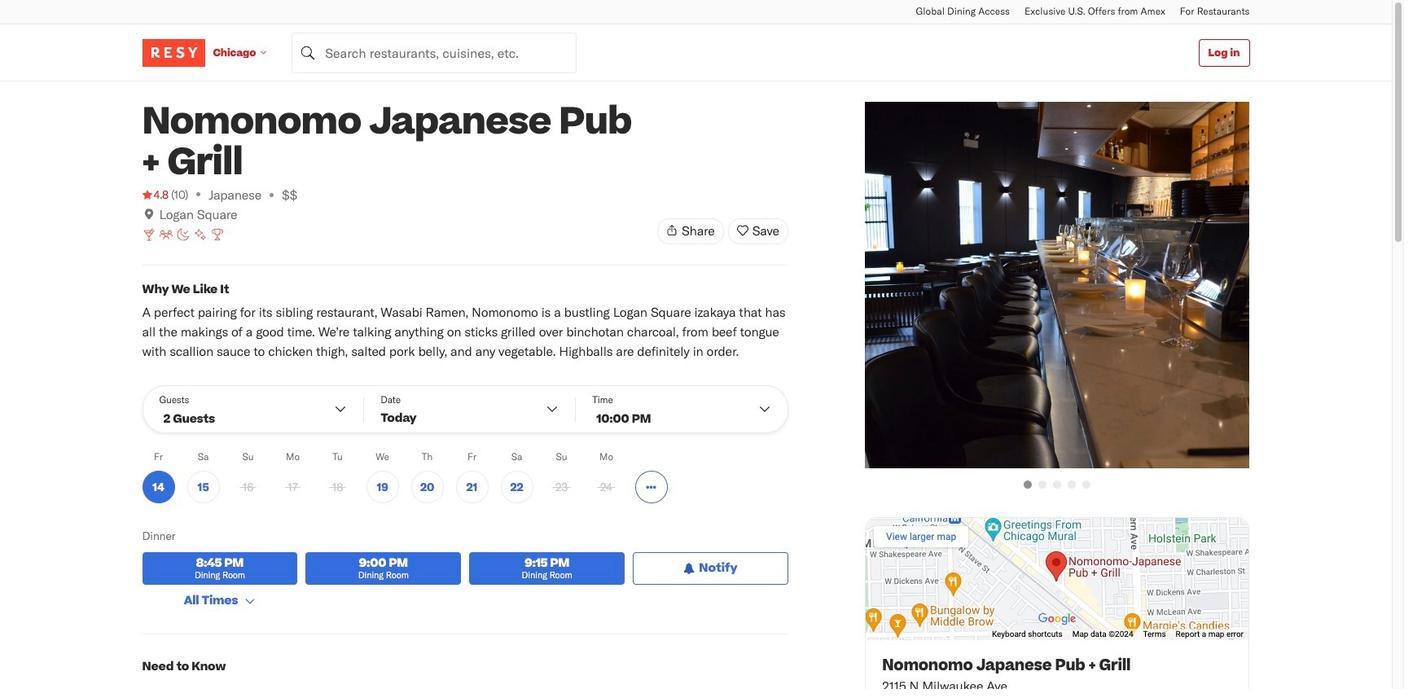 Task type: describe. For each thing, give the bounding box(es) containing it.
4.8 out of 5 stars image
[[142, 187, 169, 203]]

Search restaurants, cuisines, etc. text field
[[292, 32, 577, 73]]



Task type: locate. For each thing, give the bounding box(es) containing it.
None field
[[292, 32, 577, 73]]



